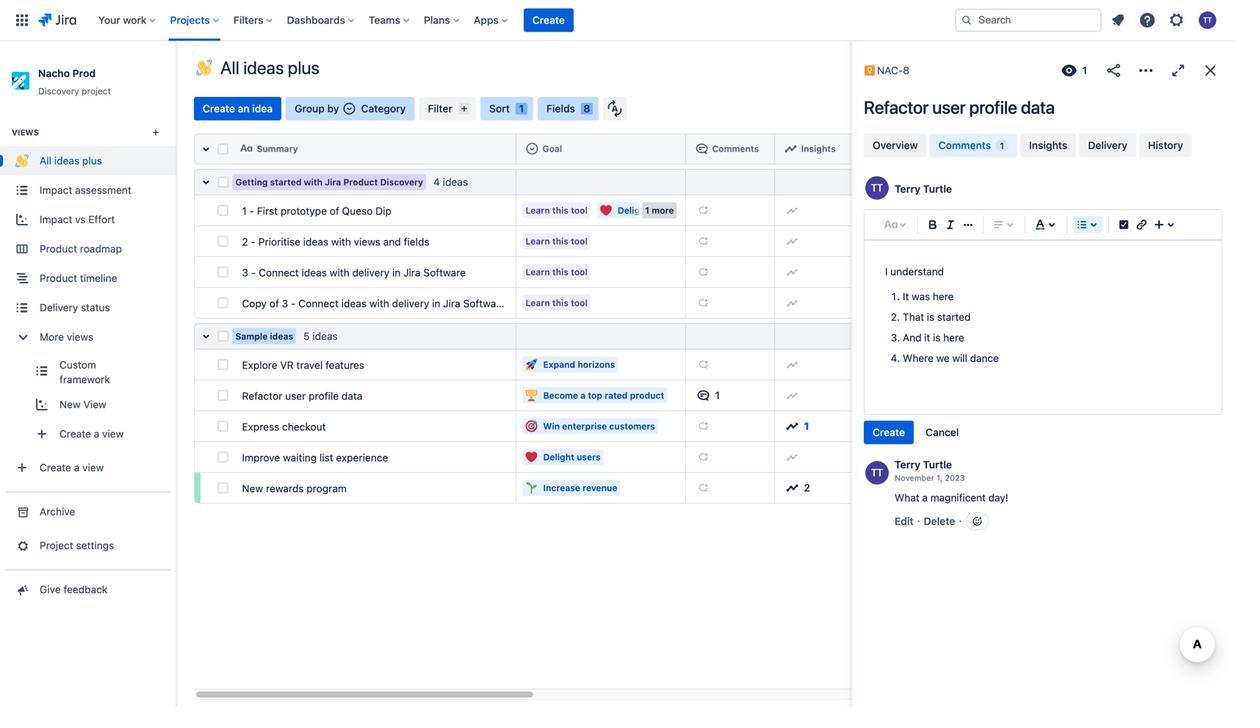 Task type: describe. For each thing, give the bounding box(es) containing it.
create button inside the primary "element"
[[524, 8, 574, 32]]

comments image
[[697, 143, 708, 155]]

0 vertical spatial user
[[933, 97, 966, 118]]

0 vertical spatial refactor
[[864, 97, 929, 118]]

it
[[925, 332, 931, 344]]

banner containing your work
[[0, 0, 1235, 41]]

fields
[[404, 236, 430, 248]]

create up archive
[[40, 462, 71, 474]]

where
[[903, 352, 934, 365]]

impact vs effort
[[40, 214, 115, 226]]

teams button
[[365, 8, 415, 32]]

summary image
[[241, 143, 253, 155]]

become a top rated product
[[544, 391, 665, 401]]

1 horizontal spatial refactor user profile data
[[864, 97, 1056, 118]]

nac-8
[[878, 64, 910, 76]]

2 ・ from the left
[[956, 516, 966, 528]]

0 horizontal spatial 8
[[584, 103, 591, 115]]

1 horizontal spatial insights
[[1030, 139, 1068, 151]]

status
[[81, 302, 110, 314]]

italic ⌘i image
[[942, 216, 960, 234]]

terry for terry turtle
[[895, 183, 921, 195]]

1 horizontal spatial insights button
[[1021, 134, 1077, 157]]

this for copy of 3 - connect ideas with delivery in jira software
[[553, 298, 569, 308]]

sample ideas
[[236, 332, 293, 342]]

notifications image
[[1110, 11, 1128, 29]]

0 horizontal spatial refactor user profile data
[[242, 390, 363, 402]]

summary
[[257, 144, 298, 154]]

apps
[[474, 14, 499, 26]]

product inside product roadmap link
[[40, 243, 77, 255]]

framework
[[60, 374, 110, 386]]

give feedback button
[[0, 576, 176, 605]]

0 vertical spatial is
[[928, 311, 935, 323]]

increase
[[544, 483, 581, 494]]

filters
[[234, 14, 264, 26]]

0 vertical spatial connect
[[259, 267, 299, 279]]

create an idea
[[203, 103, 273, 115]]

we
[[937, 352, 950, 365]]

vs
[[75, 214, 86, 226]]

features
[[326, 359, 365, 372]]

create a view for the bottommost create a view popup button
[[40, 462, 104, 474]]

views inside group
[[67, 331, 93, 343]]

primary element
[[9, 0, 944, 41]]

project settings image
[[14, 539, 30, 554]]

nac-8 link
[[863, 62, 920, 79]]

overview
[[873, 139, 919, 151]]

:wave: image inside all ideas plus link
[[15, 154, 29, 168]]

copy
[[242, 298, 267, 310]]

1 more
[[646, 205, 674, 216]]

insights image
[[787, 483, 799, 494]]

was
[[912, 291, 931, 303]]

1 tool from the top
[[571, 205, 588, 216]]

0 vertical spatial data
[[1022, 97, 1056, 118]]

express checkout
[[242, 421, 326, 433]]

group
[[295, 103, 325, 115]]

create an idea button
[[194, 97, 282, 121]]

2023
[[946, 474, 966, 483]]

nacho
[[38, 67, 70, 79]]

edit ・ delete ・
[[895, 516, 966, 528]]

1 vertical spatial connect
[[299, 298, 339, 310]]

idea
[[252, 103, 273, 115]]

0 horizontal spatial refactor
[[242, 390, 283, 402]]

0 vertical spatial users
[[652, 205, 676, 216]]

create up november
[[873, 427, 906, 439]]

1 inside popup button
[[1083, 64, 1088, 76]]

dashboards button
[[283, 8, 360, 32]]

:dart: image
[[526, 421, 538, 433]]

1 vertical spatial here
[[944, 332, 965, 344]]

november
[[895, 474, 935, 483]]

revenue
[[583, 483, 618, 494]]

2 button
[[781, 477, 849, 500]]

a up archive button
[[74, 462, 80, 474]]

top
[[588, 391, 603, 401]]

assessment
[[75, 184, 131, 196]]

prod
[[72, 67, 96, 79]]

1 vertical spatial delivery
[[392, 298, 430, 310]]

a right what
[[923, 492, 928, 504]]

learn for 2 - prioritise ideas with views and fields
[[526, 236, 550, 247]]

win enterprise customers
[[544, 422, 656, 432]]

i understand
[[886, 266, 945, 278]]

prototype
[[281, 205, 327, 217]]

1,
[[937, 474, 943, 483]]

learn for copy of 3 - connect ideas with delivery in jira software
[[526, 298, 550, 308]]

product
[[630, 391, 665, 401]]

explore vr travel features
[[242, 359, 365, 372]]

learn this tool for 2 - prioritise ideas with views and fields
[[526, 236, 588, 247]]

terry for terry turtle november 1, 2023
[[895, 459, 921, 471]]

your work
[[98, 14, 147, 26]]

enterprise
[[563, 422, 607, 432]]

program
[[307, 483, 347, 495]]

impact assessment link
[[0, 176, 176, 205]]

tool for 3 - connect ideas with delivery in jira software
[[571, 267, 588, 278]]

Search field
[[956, 8, 1103, 32]]

edit button
[[895, 516, 914, 528]]

product timeline
[[40, 272, 117, 285]]

current project sidebar image
[[160, 59, 193, 88]]

archive button
[[0, 498, 176, 527]]

1 horizontal spatial comments
[[939, 139, 992, 151]]

give feedback
[[40, 584, 108, 596]]

0 horizontal spatial insights button
[[781, 137, 849, 161]]

custom framework link
[[20, 352, 176, 390]]

1 vertical spatial software
[[464, 298, 506, 310]]

learn for 3 - connect ideas with delivery in jira software
[[526, 267, 550, 278]]

filter
[[428, 103, 453, 115]]

delivery for delivery
[[1089, 139, 1128, 151]]

terry turtle
[[895, 183, 953, 195]]

1 horizontal spatial create button
[[864, 421, 915, 445]]

product roadmap
[[40, 243, 122, 255]]

feedback image
[[14, 583, 30, 598]]

all inside group
[[40, 155, 52, 167]]

1 horizontal spatial views
[[354, 236, 381, 248]]

new rewards program
[[242, 483, 347, 495]]

sample
[[236, 332, 268, 342]]

0 vertical spatial 3
[[242, 267, 249, 279]]

your work button
[[94, 8, 161, 32]]

filters button
[[229, 8, 278, 32]]

become
[[544, 391, 579, 401]]

what a magnificent day!
[[895, 492, 1009, 504]]

i
[[886, 266, 888, 278]]

teams
[[369, 14, 401, 26]]

queso
[[342, 205, 373, 217]]

roadmap
[[80, 243, 122, 255]]

0 horizontal spatial in
[[393, 267, 401, 279]]

create a view for create a view popup button inside group
[[60, 428, 124, 440]]

create inside the primary "element"
[[533, 14, 565, 26]]

delete
[[924, 516, 956, 528]]

link image
[[1134, 216, 1151, 234]]

more image
[[1138, 62, 1156, 79]]

all ideas plus inside all ideas plus link
[[40, 155, 102, 167]]

plus inside group
[[82, 155, 102, 167]]

1 this from the top
[[553, 205, 569, 216]]

dip
[[376, 205, 392, 217]]

- right the copy
[[291, 298, 296, 310]]

0 vertical spatial software
[[424, 267, 466, 279]]

your
[[98, 14, 120, 26]]

0 horizontal spatial 1 button
[[692, 384, 769, 408]]

settings
[[76, 540, 114, 552]]

win
[[544, 422, 560, 432]]

0 horizontal spatial users
[[577, 452, 601, 463]]

0 vertical spatial here
[[933, 291, 954, 303]]

where we will dance
[[903, 352, 1000, 365]]

0 horizontal spatial delight users
[[544, 452, 601, 463]]

more formatting image
[[960, 216, 978, 234]]

apps button
[[470, 8, 514, 32]]



Task type: locate. For each thing, give the bounding box(es) containing it.
:trophy: image
[[526, 390, 538, 402], [526, 390, 538, 402]]

project
[[40, 540, 73, 552]]

- for 1
[[250, 205, 254, 217]]

0 horizontal spatial comments
[[713, 144, 760, 154]]

nacho prod discovery project
[[38, 67, 111, 96]]

summary button
[[236, 137, 511, 161]]

:heart: image
[[600, 205, 612, 216]]

create button up november
[[864, 421, 915, 445]]

delivery for delivery status
[[40, 302, 78, 314]]

tab list
[[863, 132, 1225, 159]]

edit
[[895, 516, 914, 528]]

1 horizontal spatial 1 button
[[781, 415, 849, 438]]

:heart: image
[[600, 205, 612, 216], [526, 452, 538, 463], [526, 452, 538, 463]]

0 horizontal spatial all
[[40, 155, 52, 167]]

create left an
[[203, 103, 235, 115]]

comments up terry turtle
[[939, 139, 992, 151]]

1 turtle from the top
[[924, 183, 953, 195]]

a
[[581, 391, 586, 401], [94, 428, 99, 440], [74, 462, 80, 474], [923, 492, 928, 504]]

0 vertical spatial 1 button
[[692, 384, 769, 408]]

2 learn this tool from the top
[[526, 236, 588, 247]]

0 horizontal spatial data
[[342, 390, 363, 402]]

add image
[[698, 205, 710, 216], [698, 236, 710, 247], [698, 236, 710, 247], [787, 236, 799, 247], [698, 266, 710, 278], [698, 266, 710, 278], [698, 297, 710, 309], [787, 297, 799, 309], [698, 359, 710, 371], [787, 359, 799, 371], [698, 421, 710, 433], [698, 452, 710, 463], [698, 452, 710, 463]]

it
[[903, 291, 910, 303]]

0 vertical spatial impact
[[40, 184, 72, 196]]

2 learn from the top
[[526, 236, 550, 247]]

1 vertical spatial is
[[934, 332, 941, 344]]

dashboards
[[287, 14, 345, 26]]

0 horizontal spatial user
[[285, 390, 306, 402]]

2 right insights icon
[[805, 482, 811, 494]]

- up the copy
[[251, 267, 256, 279]]

1 horizontal spatial of
[[330, 205, 339, 217]]

0 vertical spatial create a view
[[60, 428, 124, 440]]

rewards
[[266, 483, 304, 495]]

1 vertical spatial 1 button
[[781, 415, 849, 438]]

create a view up archive
[[40, 462, 104, 474]]

0 horizontal spatial insights
[[802, 144, 836, 154]]

software
[[424, 267, 466, 279], [464, 298, 506, 310]]

delivery
[[353, 267, 390, 279], [392, 298, 430, 310]]

cell
[[517, 134, 687, 165], [687, 134, 776, 165], [776, 134, 855, 165], [517, 169, 687, 196], [517, 169, 687, 196], [687, 169, 776, 196], [687, 169, 776, 196]]

create a view button down view
[[20, 420, 176, 449]]

a left the top
[[581, 391, 586, 401]]

comments image
[[698, 390, 710, 402]]

0 horizontal spatial profile
[[309, 390, 339, 402]]

dance
[[971, 352, 1000, 365]]

users
[[652, 205, 676, 216], [577, 452, 601, 463]]

1 horizontal spatial delight users
[[618, 205, 676, 216]]

comments right comments icon
[[713, 144, 760, 154]]

all ideas plus up idea
[[221, 57, 320, 78]]

bold ⌘b image
[[925, 216, 942, 234]]

refactor user profile data
[[864, 97, 1056, 118], [242, 390, 363, 402]]

started inside main content area, start typing to enter text. text field
[[938, 311, 971, 323]]

- for 3
[[251, 267, 256, 279]]

2 turtle from the top
[[924, 459, 953, 471]]

1 vertical spatial all
[[40, 155, 52, 167]]

create right apps popup button at the top
[[533, 14, 565, 26]]

0 vertical spatial turtle
[[924, 183, 953, 195]]

0 vertical spatial 8
[[904, 64, 910, 76]]

create down new view
[[60, 428, 91, 440]]

3 up the copy
[[242, 267, 249, 279]]

1 impact from the top
[[40, 184, 72, 196]]

2 - prioritise ideas with views and fields
[[242, 236, 430, 248]]

comments inside button
[[713, 144, 760, 154]]

explore
[[242, 359, 278, 372]]

turtle
[[924, 183, 953, 195], [924, 459, 953, 471]]

horizons
[[578, 360, 615, 370]]

3 this from the top
[[553, 267, 569, 278]]

view for create a view popup button inside group
[[102, 428, 124, 440]]

1 vertical spatial of
[[270, 298, 279, 310]]

1
[[1083, 64, 1088, 76], [519, 103, 524, 115], [1001, 141, 1005, 151], [242, 205, 247, 217], [646, 205, 650, 216], [716, 390, 720, 402], [805, 420, 810, 433]]

1 horizontal spatial user
[[933, 97, 966, 118]]

collapse all image
[[197, 140, 215, 158]]

2 left the "prioritise"
[[242, 236, 248, 248]]

all ideas plus link
[[0, 146, 176, 176]]

create button right apps popup button at the top
[[524, 8, 574, 32]]

overview button
[[864, 134, 927, 157]]

5
[[304, 330, 310, 343]]

close image
[[1203, 62, 1220, 79]]

0 vertical spatial profile
[[970, 97, 1018, 118]]

create a view button up archive button
[[0, 454, 176, 483]]

learn this tool for 3 - connect ideas with delivery in jira software
[[526, 267, 588, 278]]

terry turtle november 1, 2023
[[895, 459, 966, 483]]

all
[[221, 57, 240, 78], [40, 155, 52, 167]]

tool
[[571, 205, 588, 216], [571, 236, 588, 247], [571, 267, 588, 278], [571, 298, 588, 308]]

connect up 5 ideas
[[299, 298, 339, 310]]

0 vertical spatial new
[[60, 399, 81, 411]]

refactor down nac-8
[[864, 97, 929, 118]]

plus up the group
[[288, 57, 320, 78]]

insights right insights image
[[802, 144, 836, 154]]

of left queso
[[330, 205, 339, 217]]

your profile and settings image
[[1200, 11, 1217, 29]]

0 horizontal spatial 3
[[242, 267, 249, 279]]

impact left the vs
[[40, 214, 72, 226]]

new down improve
[[242, 483, 263, 495]]

jira product discovery navigation element
[[0, 41, 176, 708]]

0 vertical spatial all ideas plus
[[221, 57, 320, 78]]

delight up increase
[[544, 452, 575, 463]]

product inside product timeline link
[[40, 272, 77, 285]]

create a view button inside group
[[20, 420, 176, 449]]

:wave: image
[[15, 154, 29, 168]]

jira
[[325, 177, 341, 187], [325, 177, 341, 187], [404, 267, 421, 279], [444, 298, 461, 310]]

checkout
[[282, 421, 326, 433]]

1 vertical spatial delivery
[[40, 302, 78, 314]]

product roadmap link
[[0, 235, 176, 264]]

users down enterprise
[[577, 452, 601, 463]]

0 vertical spatial all
[[221, 57, 240, 78]]

refactor up express
[[242, 390, 283, 402]]

all ideas plus
[[221, 57, 320, 78], [40, 155, 102, 167]]

1 horizontal spatial profile
[[970, 97, 1018, 118]]

0 horizontal spatial of
[[270, 298, 279, 310]]

3 tool from the top
[[571, 267, 588, 278]]

0 vertical spatial create button
[[524, 8, 574, 32]]

turtle for terry turtle november 1, 2023
[[924, 459, 953, 471]]

4 learn this tool from the top
[[526, 298, 588, 308]]

here up the that is started
[[933, 291, 954, 303]]

it was here
[[903, 291, 954, 303]]

insights left the delivery 'button' at right top
[[1030, 139, 1068, 151]]

create a view button
[[20, 420, 176, 449], [0, 454, 176, 483]]

0 horizontal spatial delivery
[[40, 302, 78, 314]]

all ideas plus up impact assessment
[[40, 155, 102, 167]]

1 terry from the top
[[895, 183, 921, 195]]

- left first
[[250, 205, 254, 217]]

tab list containing overview
[[863, 132, 1225, 159]]

express
[[242, 421, 280, 433]]

0 horizontal spatial plus
[[82, 155, 102, 167]]

users right :heart: icon
[[652, 205, 676, 216]]

1 vertical spatial views
[[67, 331, 93, 343]]

all right :wave: image
[[40, 155, 52, 167]]

insights button
[[1021, 134, 1077, 157], [781, 137, 849, 161]]

1 vertical spatial users
[[577, 452, 601, 463]]

0 vertical spatial terry
[[895, 183, 921, 195]]

0 horizontal spatial new
[[60, 399, 81, 411]]

0 horizontal spatial delivery
[[353, 267, 390, 279]]

3 right the copy
[[282, 298, 288, 310]]

goal button
[[522, 137, 680, 161]]

increase revenue
[[544, 483, 618, 494]]

views left and
[[354, 236, 381, 248]]

3 learn from the top
[[526, 267, 550, 278]]

is right it in the top of the page
[[934, 332, 941, 344]]

understand
[[891, 266, 945, 278]]

tool for copy of 3 - connect ideas with delivery in jira software
[[571, 298, 588, 308]]

0 vertical spatial views
[[354, 236, 381, 248]]

2 tool from the top
[[571, 236, 588, 247]]

0 vertical spatial refactor user profile data
[[864, 97, 1056, 118]]

goal image
[[527, 143, 538, 155]]

new for new rewards program
[[242, 483, 263, 495]]

delivery button
[[1080, 134, 1137, 157]]

1 vertical spatial delight users
[[544, 452, 601, 463]]

1 horizontal spatial 8
[[904, 64, 910, 76]]

waiting
[[283, 452, 317, 464]]

:dart: image
[[526, 421, 538, 433]]

1 horizontal spatial new
[[242, 483, 263, 495]]

insights image
[[785, 143, 797, 155]]

is right that
[[928, 311, 935, 323]]

delivery up more
[[40, 302, 78, 314]]

0 vertical spatial delight
[[618, 205, 649, 216]]

- left the "prioritise"
[[251, 236, 256, 248]]

new left view
[[60, 399, 81, 411]]

learn this tool for copy of 3 - connect ideas with delivery in jira software
[[526, 298, 588, 308]]

1 vertical spatial create a view button
[[0, 454, 176, 483]]

1 horizontal spatial all
[[221, 57, 240, 78]]

0 horizontal spatial ・
[[914, 516, 924, 528]]

:seedling: image
[[526, 483, 538, 494], [526, 483, 538, 494]]

insights image
[[787, 421, 799, 433]]

comments button
[[692, 137, 769, 161]]

work
[[123, 14, 147, 26]]

what
[[895, 492, 920, 504]]

category
[[361, 103, 406, 115]]

more views
[[40, 331, 93, 343]]

1 vertical spatial plus
[[82, 155, 102, 167]]

impact for impact assessment
[[40, 184, 72, 196]]

all up create an idea
[[221, 57, 240, 78]]

improve
[[242, 452, 280, 464]]

1 vertical spatial create button
[[864, 421, 915, 445]]

1 horizontal spatial all ideas plus
[[221, 57, 320, 78]]

1 horizontal spatial delivery
[[1089, 139, 1128, 151]]

and
[[903, 332, 922, 344]]

jira image
[[38, 11, 76, 29], [38, 11, 76, 29]]

first
[[257, 205, 278, 217]]

discovery inside nacho prod discovery project
[[38, 86, 79, 96]]

settings image
[[1169, 11, 1186, 29]]

action item image
[[1116, 216, 1134, 234]]

turtle up the 1,
[[924, 459, 953, 471]]

1 vertical spatial data
[[342, 390, 363, 402]]

that
[[903, 311, 925, 323]]

delight users up increase revenue
[[544, 452, 601, 463]]

2 for 2 - prioritise ideas with views and fields
[[242, 236, 248, 248]]

0 vertical spatial view
[[102, 428, 124, 440]]

1 vertical spatial user
[[285, 390, 306, 402]]

0 vertical spatial delivery
[[1089, 139, 1128, 151]]

create a view
[[60, 428, 124, 440], [40, 462, 104, 474]]

2 impact from the top
[[40, 214, 72, 226]]

impact vs effort link
[[0, 205, 176, 235]]

1 vertical spatial 3
[[282, 298, 288, 310]]

1 horizontal spatial 2
[[805, 482, 811, 494]]

0 horizontal spatial group
[[0, 109, 176, 492]]

delight users right :heart: icon
[[618, 205, 676, 216]]

delivery down fields
[[392, 298, 430, 310]]

banner
[[0, 0, 1235, 41]]

new view link
[[20, 390, 176, 420]]

product timeline link
[[0, 264, 176, 293]]

group
[[0, 109, 176, 492], [864, 421, 968, 445]]

turtle up bold ⌘b image
[[924, 183, 953, 195]]

group containing create
[[864, 421, 968, 445]]

nac-
[[878, 64, 904, 76]]

delight right :heart: icon
[[618, 205, 649, 216]]

terry
[[895, 183, 921, 195], [895, 459, 921, 471]]

a down 'new view' link
[[94, 428, 99, 440]]

2
[[242, 236, 248, 248], [805, 482, 811, 494]]

1 - first prototype of queso dip
[[242, 205, 392, 217]]

effort
[[88, 214, 115, 226]]

this for 2 - prioritise ideas with views and fields
[[553, 236, 569, 247]]

learn this tool
[[526, 205, 588, 216], [526, 236, 588, 247], [526, 267, 588, 278], [526, 298, 588, 308]]

1 horizontal spatial ・
[[956, 516, 966, 528]]

2 inside button
[[805, 482, 811, 494]]

2 for 2
[[805, 482, 811, 494]]

new for new view
[[60, 399, 81, 411]]

1 horizontal spatial delivery
[[392, 298, 430, 310]]

3 learn this tool from the top
[[526, 267, 588, 278]]

will
[[953, 352, 968, 365]]

terry up november
[[895, 459, 921, 471]]

and it is here
[[903, 332, 965, 344]]

help image
[[1139, 11, 1157, 29]]

1 vertical spatial view
[[82, 462, 104, 474]]

turtle for terry turtle
[[924, 183, 953, 195]]

1 vertical spatial turtle
[[924, 459, 953, 471]]

product
[[344, 177, 378, 187], [344, 177, 378, 187], [40, 243, 77, 255], [40, 272, 77, 285]]

1 vertical spatial profile
[[309, 390, 339, 402]]

rated
[[605, 391, 628, 401]]

0 vertical spatial of
[[330, 205, 339, 217]]

here up where we will dance
[[944, 332, 965, 344]]

4 this from the top
[[553, 298, 569, 308]]

1 horizontal spatial refactor
[[864, 97, 929, 118]]

1 vertical spatial refactor
[[242, 390, 283, 402]]

8
[[904, 64, 910, 76], [584, 103, 591, 115]]

view down 'new view' link
[[102, 428, 124, 440]]

insights
[[1030, 139, 1068, 151], [802, 144, 836, 154]]

1 vertical spatial delight
[[544, 452, 575, 463]]

:rocket: image
[[526, 359, 538, 371], [526, 359, 538, 371]]

lists image
[[1074, 216, 1092, 234]]

1 horizontal spatial users
[[652, 205, 676, 216]]

cancel
[[926, 427, 960, 439]]

1 vertical spatial 2
[[805, 482, 811, 494]]

3
[[242, 267, 249, 279], [282, 298, 288, 310]]

0 vertical spatial delight users
[[618, 205, 676, 216]]

plus up impact assessment link
[[82, 155, 102, 167]]

1 learn from the top
[[526, 205, 550, 216]]

of right the copy
[[270, 298, 279, 310]]

1 horizontal spatial data
[[1022, 97, 1056, 118]]

copy of 3 - connect ideas with delivery in jira software
[[242, 298, 506, 310]]

4 tool from the top
[[571, 298, 588, 308]]

delivery up copy of 3 - connect ideas with delivery in jira software
[[353, 267, 390, 279]]

autosave is enabled image
[[608, 100, 623, 118]]

0 vertical spatial plus
[[288, 57, 320, 78]]

4 learn from the top
[[526, 298, 550, 308]]

filter button
[[419, 97, 476, 121]]

terry down overview button on the top right of the page
[[895, 183, 921, 195]]

1 horizontal spatial plus
[[288, 57, 320, 78]]

3 - connect ideas with delivery in jira software
[[242, 267, 466, 279]]

this for 3 - connect ideas with delivery in jira software
[[553, 267, 569, 278]]

0 horizontal spatial create button
[[524, 8, 574, 32]]

sort
[[490, 103, 510, 115]]

group containing all ideas plus
[[0, 109, 176, 492]]

2 terry from the top
[[895, 459, 921, 471]]

views up the custom
[[67, 331, 93, 343]]

1 vertical spatial create a view
[[40, 462, 104, 474]]

tool for 2 - prioritise ideas with views and fields
[[571, 236, 588, 247]]

0 vertical spatial delivery
[[353, 267, 390, 279]]

this
[[553, 205, 569, 216], [553, 236, 569, 247], [553, 267, 569, 278], [553, 298, 569, 308]]

connect down the "prioritise"
[[259, 267, 299, 279]]

delivery inside 'button'
[[1089, 139, 1128, 151]]

create a view down view
[[60, 428, 124, 440]]

search image
[[962, 14, 973, 26]]

appswitcher icon image
[[13, 11, 31, 29]]

delivery left "history"
[[1089, 139, 1128, 151]]

1 vertical spatial in
[[432, 298, 441, 310]]

expand image
[[1170, 62, 1188, 79]]

feedback
[[64, 584, 108, 596]]

add image
[[698, 205, 710, 216], [787, 205, 799, 216], [787, 266, 799, 278], [698, 297, 710, 309], [698, 359, 710, 371], [787, 390, 799, 402], [698, 421, 710, 433], [787, 452, 799, 463], [698, 483, 710, 494], [698, 483, 710, 494]]

1 vertical spatial all ideas plus
[[40, 155, 102, 167]]

add reaction image
[[972, 516, 984, 528]]

impact assessment
[[40, 184, 131, 196]]

view for the bottommost create a view popup button
[[82, 462, 104, 474]]

delivery inside group
[[40, 302, 78, 314]]

new inside group
[[60, 399, 81, 411]]

impact for impact vs effort
[[40, 214, 72, 226]]

:wave: image
[[196, 60, 212, 76], [196, 60, 212, 76], [15, 154, 29, 168]]

2 this from the top
[[553, 236, 569, 247]]

- for 2
[[251, 236, 256, 248]]

Main content area, start typing to enter text. text field
[[886, 263, 1202, 394]]

0 horizontal spatial all ideas plus
[[40, 155, 102, 167]]

1 button
[[1060, 59, 1094, 82]]

1 learn this tool from the top
[[526, 205, 588, 216]]

project
[[82, 86, 111, 96]]

impact up impact vs effort
[[40, 184, 72, 196]]

1 vertical spatial 8
[[584, 103, 591, 115]]

1 horizontal spatial in
[[432, 298, 441, 310]]

terry inside the terry turtle november 1, 2023
[[895, 459, 921, 471]]

turtle inside the terry turtle november 1, 2023
[[924, 459, 953, 471]]

plans button
[[420, 8, 465, 32]]

single select dropdown image
[[344, 103, 355, 115]]

ideas inside jira product discovery navigation element
[[54, 155, 80, 167]]

1 ・ from the left
[[914, 516, 924, 528]]

1 vertical spatial refactor user profile data
[[242, 390, 363, 402]]

view up archive button
[[82, 462, 104, 474]]

getting
[[236, 177, 268, 187], [236, 177, 268, 187]]



Task type: vqa. For each thing, say whether or not it's contained in the screenshot.
to within Use the project management template to manage short-term and delivery-based projects.
no



